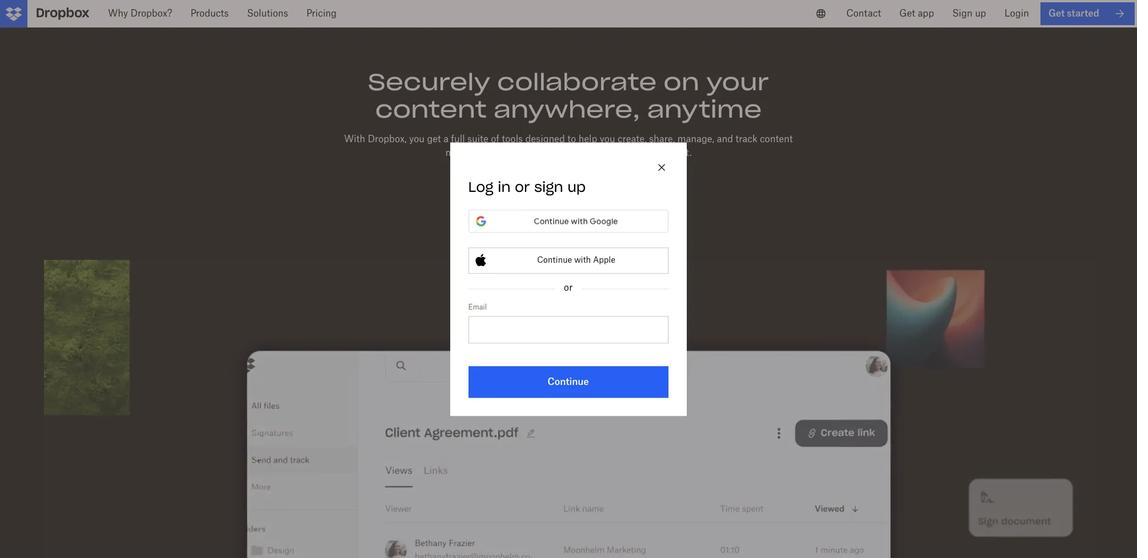 Task type: locate. For each thing, give the bounding box(es) containing it.
0 vertical spatial or
[[515, 178, 530, 196]]

track
[[736, 135, 758, 144]]

you left get
[[409, 135, 425, 144]]

1 vertical spatial continue
[[548, 376, 589, 387]]

0 vertical spatial started
[[1067, 8, 1100, 19]]

continue with apple
[[538, 257, 616, 265]]

sign up
[[953, 9, 986, 18]]

get
[[427, 135, 441, 144]]

0 horizontal spatial or
[[515, 178, 530, 196]]

suite
[[467, 135, 489, 144]]

1 horizontal spatial content
[[760, 135, 793, 144]]

continue down email email field
[[548, 376, 589, 387]]

securely collaborate on your content anywhere, anytime
[[368, 67, 769, 124]]

get
[[1049, 8, 1065, 19], [519, 193, 535, 204]]

log in or sign up
[[469, 178, 586, 196]]

tools
[[502, 135, 523, 144]]

of
[[491, 135, 500, 144]]

0 vertical spatial content
[[375, 95, 487, 124]]

2 horizontal spatial you
[[633, 149, 648, 158]]

1 vertical spatial get
[[519, 193, 535, 204]]

get for get started now
[[519, 193, 535, 204]]

started for get started now
[[537, 193, 570, 204]]

share,
[[649, 135, 675, 144]]

continue button
[[469, 366, 669, 398]]

and
[[717, 135, 733, 144]]

content up get
[[375, 95, 487, 124]]

content right track
[[760, 135, 793, 144]]

Email email field
[[469, 316, 669, 343]]

started
[[1067, 8, 1100, 19], [537, 193, 570, 204]]

sign
[[953, 9, 973, 18]]

sign
[[535, 178, 564, 196]]

up inside button
[[975, 9, 986, 18]]

collaborate
[[497, 67, 657, 97]]

you down create,
[[633, 149, 648, 158]]

pricing link
[[297, 0, 346, 27]]

get right login 'button'
[[1049, 8, 1065, 19]]

you
[[409, 135, 425, 144], [600, 135, 615, 144], [633, 149, 648, 158]]

get right the in
[[519, 193, 535, 204]]

started inside 'link'
[[537, 193, 570, 204]]

your
[[706, 67, 769, 97]]

get inside 'link'
[[519, 193, 535, 204]]

designed
[[525, 135, 565, 144]]

get started now link
[[504, 178, 633, 219]]

0 vertical spatial up
[[975, 9, 986, 18]]

1 vertical spatial up
[[568, 178, 586, 196]]

continue with apple button
[[469, 247, 669, 274]]

or right the in
[[515, 178, 530, 196]]

login button
[[996, 0, 1038, 27]]

1 horizontal spatial started
[[1067, 8, 1100, 19]]

0 horizontal spatial content
[[375, 95, 487, 124]]

or
[[515, 178, 530, 196], [564, 283, 573, 293]]

1 vertical spatial content
[[760, 135, 793, 144]]

or down continue with apple button
[[564, 283, 573, 293]]

up
[[975, 9, 986, 18], [568, 178, 586, 196]]

create,
[[618, 135, 647, 144]]

more
[[445, 149, 468, 158]]

cloud
[[572, 149, 595, 158]]

0 horizontal spatial get
[[519, 193, 535, 204]]

in
[[498, 178, 511, 196]]

1 vertical spatial or
[[564, 283, 573, 293]]

0 horizontal spatial up
[[568, 178, 586, 196]]

0 vertical spatial continue
[[538, 257, 572, 265]]

1 horizontal spatial get
[[1049, 8, 1065, 19]]

pricing
[[306, 9, 337, 18]]

continue for continue with apple
[[538, 257, 572, 265]]

continue left with
[[538, 257, 572, 265]]

with
[[344, 135, 365, 144]]

on
[[664, 67, 700, 97]]

1 horizontal spatial up
[[975, 9, 986, 18]]

you up storage
[[600, 135, 615, 144]]

content
[[375, 95, 487, 124], [760, 135, 793, 144]]

0 horizontal spatial started
[[537, 193, 570, 204]]

0 vertical spatial get
[[1049, 8, 1065, 19]]

continue
[[538, 257, 572, 265], [548, 376, 589, 387]]

1 vertical spatial started
[[537, 193, 570, 204]]



Task type: describe. For each thing, give the bounding box(es) containing it.
1 horizontal spatial you
[[600, 135, 615, 144]]

storage
[[598, 149, 630, 158]]

get started
[[1049, 8, 1100, 19]]

get started now
[[519, 193, 591, 204]]

securely
[[368, 67, 490, 97]]

sign up button
[[943, 0, 996, 27]]

can
[[651, 149, 666, 158]]

a
[[444, 135, 449, 144]]

continue for continue
[[548, 376, 589, 387]]

plus,
[[517, 149, 537, 158]]

to
[[568, 135, 576, 144]]

1 horizontal spatial or
[[564, 283, 573, 293]]

dropbox,
[[368, 135, 407, 144]]

with dropbox, you get a full suite of tools designed to help you create, share, manage, and track content more efficiently. plus, proven cloud storage you can trust.
[[344, 135, 793, 158]]

0 horizontal spatial you
[[409, 135, 425, 144]]

content inside with dropbox, you get a full suite of tools designed to help you create, share, manage, and track content more efficiently. plus, proven cloud storage you can trust.
[[760, 135, 793, 144]]

efficiently.
[[470, 149, 514, 158]]

log
[[469, 178, 494, 196]]

login
[[1005, 9, 1029, 18]]

anywhere,
[[494, 95, 640, 124]]

started for get started
[[1067, 8, 1100, 19]]

now
[[572, 193, 591, 204]]

get started link
[[1041, 2, 1135, 25]]

proven
[[540, 149, 569, 158]]

manage,
[[678, 135, 715, 144]]

with
[[575, 257, 591, 265]]

apple
[[593, 257, 616, 265]]

anytime
[[647, 95, 762, 124]]

get for get started
[[1049, 8, 1065, 19]]

help
[[579, 135, 597, 144]]

content inside the securely collaborate on your content anywhere, anytime
[[375, 95, 487, 124]]

trust.
[[669, 149, 692, 158]]

full
[[451, 135, 465, 144]]

email
[[469, 304, 487, 311]]



Task type: vqa. For each thing, say whether or not it's contained in the screenshot.
the bottom Microsoft_Pride_2
no



